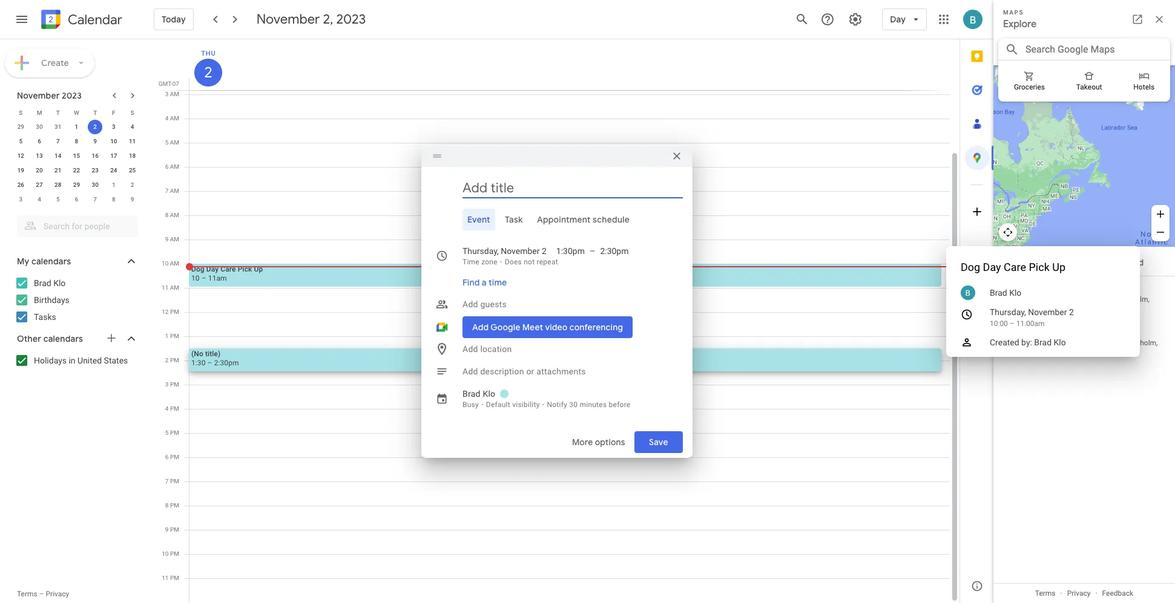 Task type: vqa. For each thing, say whether or not it's contained in the screenshot.


Task type: locate. For each thing, give the bounding box(es) containing it.
tasks
[[34, 313, 56, 322]]

5 down 4 pm
[[165, 430, 169, 437]]

pm up 5 pm
[[170, 406, 179, 413]]

18
[[129, 153, 136, 159]]

pick
[[238, 265, 252, 274]]

0 horizontal spatial t
[[56, 109, 60, 116]]

thursday, november 2, today element
[[194, 59, 222, 87]]

11 am
[[162, 285, 179, 291]]

0 horizontal spatial 2023
[[62, 90, 82, 101]]

november up the m
[[17, 90, 60, 101]]

2
[[203, 63, 212, 82], [93, 124, 97, 130], [131, 182, 134, 188], [542, 247, 547, 256], [165, 357, 169, 364]]

30 right notify
[[570, 401, 578, 409]]

not
[[524, 258, 535, 267]]

s
[[19, 109, 23, 116], [131, 109, 134, 116]]

16 element
[[88, 149, 102, 164]]

support image
[[821, 12, 835, 27]]

7 down 30 element at left
[[93, 196, 97, 203]]

zone
[[482, 258, 498, 267]]

10 element
[[107, 134, 121, 149]]

busy
[[463, 401, 479, 409]]

None search field
[[0, 211, 150, 237]]

5 am from the top
[[170, 188, 179, 194]]

1 vertical spatial november
[[17, 90, 60, 101]]

1 for 1 pm
[[165, 333, 169, 340]]

0 vertical spatial 30
[[36, 124, 43, 130]]

0 horizontal spatial 30
[[36, 124, 43, 130]]

1 vertical spatial calendars
[[43, 334, 83, 345]]

2 for 2, today element
[[93, 124, 97, 130]]

29
[[17, 124, 24, 130], [73, 182, 80, 188]]

1 vertical spatial 11
[[162, 285, 169, 291]]

– down title)
[[208, 359, 212, 368]]

3 pm from the top
[[170, 357, 179, 364]]

10 up 11 am on the left top of the page
[[162, 260, 169, 267]]

t
[[56, 109, 60, 116], [93, 109, 97, 116]]

12 inside 'element'
[[17, 153, 24, 159]]

am left dog
[[170, 260, 179, 267]]

default visibility
[[486, 401, 540, 409]]

30 for october 30 element
[[36, 124, 43, 130]]

17 element
[[107, 149, 121, 164]]

3 inside "element"
[[19, 196, 23, 203]]

30 down the m
[[36, 124, 43, 130]]

am down 7 am
[[170, 212, 179, 219]]

0 vertical spatial 1
[[75, 124, 78, 130]]

(no
[[191, 350, 203, 359]]

add left location
[[463, 345, 478, 354]]

0 vertical spatial november
[[257, 11, 320, 28]]

tab list inside side panel section
[[961, 39, 995, 570]]

– right 1:30pm
[[590, 247, 596, 256]]

7
[[56, 138, 60, 145], [165, 188, 169, 194], [93, 196, 97, 203], [165, 479, 169, 485]]

brad klo
[[34, 279, 66, 288], [463, 389, 496, 399]]

s right f
[[131, 109, 134, 116]]

1 horizontal spatial 30
[[92, 182, 99, 188]]

1 horizontal spatial 12
[[162, 309, 169, 316]]

today
[[162, 14, 186, 25]]

pm down 7 pm
[[170, 503, 179, 509]]

0 horizontal spatial 29
[[17, 124, 24, 130]]

30
[[36, 124, 43, 130], [92, 182, 99, 188], [570, 401, 578, 409]]

29 down 22 element
[[73, 182, 80, 188]]

2 pm
[[165, 357, 179, 364]]

october 30 element
[[32, 120, 47, 134]]

2 vertical spatial november
[[501, 247, 540, 256]]

1 vertical spatial 29
[[73, 182, 80, 188]]

1 pm from the top
[[170, 309, 179, 316]]

0 horizontal spatial 1
[[75, 124, 78, 130]]

6 up 7 pm
[[165, 454, 169, 461]]

october 31 element
[[51, 120, 65, 134]]

8 down 7 pm
[[165, 503, 169, 509]]

30 for 30 element at left
[[92, 182, 99, 188]]

october 29 element
[[14, 120, 28, 134]]

december 2 element
[[125, 178, 140, 193]]

2 vertical spatial 11
[[162, 575, 169, 582]]

0 vertical spatial calendars
[[31, 256, 71, 267]]

tab list
[[961, 39, 995, 570], [431, 209, 683, 231]]

2023
[[336, 11, 366, 28], [62, 90, 82, 101]]

1 down w at the top of the page
[[75, 124, 78, 130]]

11 down 10 pm
[[162, 575, 169, 582]]

8 am from the top
[[170, 260, 179, 267]]

2 horizontal spatial 30
[[570, 401, 578, 409]]

0 horizontal spatial day
[[206, 265, 219, 274]]

brad inside my calendars list
[[34, 279, 51, 288]]

8 pm
[[165, 503, 179, 509]]

calendars up in
[[43, 334, 83, 345]]

9 up 10 pm
[[165, 527, 169, 534]]

11 up 18 at the top left of page
[[129, 138, 136, 145]]

settings menu image
[[849, 12, 863, 27]]

pm down 9 pm
[[170, 551, 179, 558]]

2 horizontal spatial 1
[[165, 333, 169, 340]]

10 up 11 pm
[[162, 551, 169, 558]]

7 for 7 pm
[[165, 479, 169, 485]]

16
[[92, 153, 99, 159]]

3 add from the top
[[463, 367, 478, 377]]

pm up 4 pm
[[170, 382, 179, 388]]

6 pm from the top
[[170, 430, 179, 437]]

2 for december 2 element
[[131, 182, 134, 188]]

other calendars button
[[2, 330, 150, 349]]

pm down 10 pm
[[170, 575, 179, 582]]

t up 31
[[56, 109, 60, 116]]

10 for 10 pm
[[162, 551, 169, 558]]

1 am from the top
[[170, 91, 179, 98]]

1 for december 1 element
[[112, 182, 116, 188]]

calendars right the my on the left
[[31, 256, 71, 267]]

2 horizontal spatial november
[[501, 247, 540, 256]]

3 for december 3 "element"
[[19, 196, 23, 203]]

30 element
[[88, 178, 102, 193]]

9 up 10 am
[[165, 236, 169, 243]]

1 horizontal spatial brad klo
[[463, 389, 496, 399]]

0 horizontal spatial brad klo
[[34, 279, 66, 288]]

brad up birthdays at the left
[[34, 279, 51, 288]]

0 vertical spatial 29
[[17, 124, 24, 130]]

30 down 23 element
[[92, 182, 99, 188]]

12 pm from the top
[[170, 575, 179, 582]]

row containing s
[[12, 105, 142, 120]]

day right settings menu image
[[891, 14, 906, 25]]

8 down december 1 element
[[112, 196, 116, 203]]

december 8 element
[[107, 193, 121, 207]]

1 horizontal spatial tab list
[[961, 39, 995, 570]]

2 pm from the top
[[170, 333, 179, 340]]

minutes
[[580, 401, 607, 409]]

2023 up w at the top of the page
[[62, 90, 82, 101]]

am for 6 am
[[170, 164, 179, 170]]

3 up 4 pm
[[165, 382, 169, 388]]

1 vertical spatial 2:30pm
[[214, 359, 239, 368]]

6 down 29 element
[[75, 196, 78, 203]]

pm down 8 pm
[[170, 527, 179, 534]]

27 element
[[32, 178, 47, 193]]

4 up 11 element
[[131, 124, 134, 130]]

brad klo up birthdays at the left
[[34, 279, 66, 288]]

6 pm
[[165, 454, 179, 461]]

3 down 26 element
[[19, 196, 23, 203]]

11 for 11
[[129, 138, 136, 145]]

20 element
[[32, 164, 47, 178]]

calendar
[[68, 11, 122, 28]]

pm for 4 pm
[[170, 406, 179, 413]]

row
[[184, 22, 950, 604], [12, 105, 142, 120], [12, 120, 142, 134], [12, 134, 142, 149], [12, 149, 142, 164], [12, 164, 142, 178], [12, 178, 142, 193], [12, 193, 142, 207]]

0 vertical spatial brad
[[34, 279, 51, 288]]

17
[[110, 153, 117, 159]]

am down 8 am
[[170, 236, 179, 243]]

repeat
[[537, 258, 558, 267]]

day up 11am
[[206, 265, 219, 274]]

calendars for my calendars
[[31, 256, 71, 267]]

notify
[[547, 401, 568, 409]]

row containing 29
[[12, 120, 142, 134]]

brad klo up busy
[[463, 389, 496, 399]]

1
[[75, 124, 78, 130], [112, 182, 116, 188], [165, 333, 169, 340]]

2 add from the top
[[463, 345, 478, 354]]

9 down december 2 element
[[131, 196, 134, 203]]

1 vertical spatial brad klo
[[463, 389, 496, 399]]

1 horizontal spatial day
[[891, 14, 906, 25]]

0 horizontal spatial november
[[17, 90, 60, 101]]

5 for 5 am
[[165, 139, 169, 146]]

add location
[[463, 345, 512, 354]]

november
[[257, 11, 320, 28], [17, 90, 60, 101], [501, 247, 540, 256]]

15
[[73, 153, 80, 159]]

0 vertical spatial day
[[891, 14, 906, 25]]

11 inside row
[[129, 138, 136, 145]]

klo inside my calendars list
[[53, 279, 66, 288]]

pm up the 2 pm
[[170, 333, 179, 340]]

november for november 2023
[[17, 90, 60, 101]]

pm up 1 pm
[[170, 309, 179, 316]]

1 down 24 'element'
[[112, 182, 116, 188]]

calendars inside my calendars dropdown button
[[31, 256, 71, 267]]

add down find
[[463, 300, 478, 310]]

12 inside 2 grid
[[162, 309, 169, 316]]

s up october 29 element at the top of page
[[19, 109, 23, 116]]

0 horizontal spatial 2:30pm
[[214, 359, 239, 368]]

4 am from the top
[[170, 164, 179, 170]]

5 down the 28 element
[[56, 196, 60, 203]]

1 add from the top
[[463, 300, 478, 310]]

notify 30 minutes before
[[547, 401, 631, 409]]

task button
[[500, 209, 528, 231]]

1 horizontal spatial 29
[[73, 182, 80, 188]]

8 for december 8 element
[[112, 196, 116, 203]]

11am
[[208, 274, 227, 283]]

0 horizontal spatial brad
[[34, 279, 51, 288]]

1 horizontal spatial brad
[[463, 389, 481, 399]]

4 for "december 4" "element" at the left of the page
[[38, 196, 41, 203]]

8 pm from the top
[[170, 479, 179, 485]]

26
[[17, 182, 24, 188]]

8 down 7 am
[[165, 212, 169, 219]]

side panel section
[[960, 39, 995, 604]]

1 horizontal spatial 1
[[112, 182, 116, 188]]

3 down gmt-
[[165, 91, 169, 98]]

am down 4 am
[[170, 139, 179, 146]]

10 up 17
[[110, 138, 117, 145]]

6 am from the top
[[170, 212, 179, 219]]

0 vertical spatial add
[[463, 300, 478, 310]]

in
[[69, 356, 75, 366]]

november for november 2, 2023
[[257, 11, 320, 28]]

dog day care pick up 10 – 11am
[[191, 265, 263, 283]]

tab list containing event
[[431, 209, 683, 231]]

up
[[254, 265, 263, 274]]

1 horizontal spatial s
[[131, 109, 134, 116]]

1 horizontal spatial 2023
[[336, 11, 366, 28]]

28 element
[[51, 178, 65, 193]]

6 for december 6 element
[[75, 196, 78, 203]]

0 vertical spatial 11
[[129, 138, 136, 145]]

november left '2,'
[[257, 11, 320, 28]]

1 vertical spatial 12
[[162, 309, 169, 316]]

brad up busy
[[463, 389, 481, 399]]

7 down 6 am at the left top of page
[[165, 188, 169, 194]]

december 9 element
[[125, 193, 140, 207]]

2 column header
[[189, 39, 950, 90]]

6 for 6 pm
[[165, 454, 169, 461]]

7 am from the top
[[170, 236, 179, 243]]

holidays
[[34, 356, 67, 366]]

22
[[73, 167, 80, 174]]

calendars inside other calendars dropdown button
[[43, 334, 83, 345]]

– down dog
[[202, 274, 206, 283]]

1 down 12 pm
[[165, 333, 169, 340]]

Search for people text field
[[24, 216, 131, 237]]

klo
[[53, 279, 66, 288], [483, 389, 496, 399]]

2:30pm
[[601, 247, 629, 256], [214, 359, 239, 368]]

1 inside 2 grid
[[165, 333, 169, 340]]

calendars for other calendars
[[43, 334, 83, 345]]

klo up birthdays at the left
[[53, 279, 66, 288]]

am up 7 am
[[170, 164, 179, 170]]

1 horizontal spatial t
[[93, 109, 97, 116]]

10 pm from the top
[[170, 527, 179, 534]]

10 down dog
[[191, 274, 200, 283]]

pm for 11 pm
[[170, 575, 179, 582]]

4 down 27 element
[[38, 196, 41, 203]]

9 pm from the top
[[170, 503, 179, 509]]

1:30
[[191, 359, 206, 368]]

pm up 7 pm
[[170, 454, 179, 461]]

4 inside "element"
[[38, 196, 41, 203]]

1 vertical spatial klo
[[483, 389, 496, 399]]

4 for 4 am
[[165, 115, 169, 122]]

2 vertical spatial 1
[[165, 333, 169, 340]]

privacy
[[46, 591, 69, 599]]

pm down 4 pm
[[170, 430, 179, 437]]

9 for 9 am
[[165, 236, 169, 243]]

privacy link
[[46, 591, 69, 599]]

am down 6 am at the left top of page
[[170, 188, 179, 194]]

klo up default
[[483, 389, 496, 399]]

pm left (no at the bottom of page
[[170, 357, 179, 364]]

calendar heading
[[65, 11, 122, 28]]

am for 10 am
[[170, 260, 179, 267]]

5 down october 29 element at the top of page
[[19, 138, 23, 145]]

0 vertical spatial brad klo
[[34, 279, 66, 288]]

3 down f
[[112, 124, 116, 130]]

time
[[489, 277, 507, 288]]

22 element
[[69, 164, 84, 178]]

3 am from the top
[[170, 139, 179, 146]]

5 for december 5 element
[[56, 196, 60, 203]]

0 vertical spatial klo
[[53, 279, 66, 288]]

am down the 07
[[170, 91, 179, 98]]

pm for 8 pm
[[170, 503, 179, 509]]

7 for december 7 element
[[93, 196, 97, 203]]

0 horizontal spatial 12
[[17, 153, 24, 159]]

5 pm from the top
[[170, 406, 179, 413]]

0 horizontal spatial s
[[19, 109, 23, 116]]

7 pm from the top
[[170, 454, 179, 461]]

6
[[38, 138, 41, 145], [165, 164, 169, 170], [75, 196, 78, 203], [165, 454, 169, 461]]

2 inside cell
[[93, 124, 97, 130]]

time
[[463, 258, 480, 267]]

2023 right '2,'
[[336, 11, 366, 28]]

1 vertical spatial brad
[[463, 389, 481, 399]]

11 down 10 am
[[162, 285, 169, 291]]

f
[[112, 109, 115, 116]]

1 vertical spatial add
[[463, 345, 478, 354]]

gmt-
[[159, 81, 172, 87]]

november up does
[[501, 247, 540, 256]]

7 up 8 pm
[[165, 479, 169, 485]]

– right terms link
[[39, 591, 44, 599]]

am up 12 pm
[[170, 285, 179, 291]]

t up 2 cell
[[93, 109, 97, 116]]

december 4 element
[[32, 193, 47, 207]]

4 up 5 pm
[[165, 406, 169, 413]]

add inside dropdown button
[[463, 300, 478, 310]]

12 down 11 am on the left top of the page
[[162, 309, 169, 316]]

2:30pm right to element
[[601, 247, 629, 256]]

task
[[505, 214, 523, 225]]

0 vertical spatial 12
[[17, 153, 24, 159]]

or
[[527, 367, 535, 377]]

5 down 4 am
[[165, 139, 169, 146]]

am up the 5 am
[[170, 115, 179, 122]]

6 up 7 am
[[165, 164, 169, 170]]

time zone
[[463, 258, 498, 267]]

4 up the 5 am
[[165, 115, 169, 122]]

1 horizontal spatial 2:30pm
[[601, 247, 629, 256]]

day inside dropdown button
[[891, 14, 906, 25]]

8
[[75, 138, 78, 145], [112, 196, 116, 203], [165, 212, 169, 219], [165, 503, 169, 509]]

1:30pm – 2:30pm
[[557, 247, 629, 256]]

1 vertical spatial day
[[206, 265, 219, 274]]

10 inside november 2023 grid
[[110, 138, 117, 145]]

2 t from the left
[[93, 109, 97, 116]]

does not repeat
[[505, 258, 558, 267]]

29 left october 30 element
[[17, 124, 24, 130]]

14 element
[[51, 149, 65, 164]]

am
[[170, 91, 179, 98], [170, 115, 179, 122], [170, 139, 179, 146], [170, 164, 179, 170], [170, 188, 179, 194], [170, 212, 179, 219], [170, 236, 179, 243], [170, 260, 179, 267], [170, 285, 179, 291]]

am for 7 am
[[170, 188, 179, 194]]

1 horizontal spatial november
[[257, 11, 320, 28]]

pm for 6 pm
[[170, 454, 179, 461]]

december 7 element
[[88, 193, 102, 207]]

main drawer image
[[15, 12, 29, 27]]

1 vertical spatial 30
[[92, 182, 99, 188]]

12 up 19
[[17, 153, 24, 159]]

0 horizontal spatial klo
[[53, 279, 66, 288]]

add for add description or attachments
[[463, 367, 478, 377]]

12
[[17, 153, 24, 159], [162, 309, 169, 316]]

find
[[463, 277, 480, 288]]

1 vertical spatial 2023
[[62, 90, 82, 101]]

0 horizontal spatial tab list
[[431, 209, 683, 231]]

25 element
[[125, 164, 140, 178]]

row group containing 29
[[12, 120, 142, 207]]

2 vertical spatial add
[[463, 367, 478, 377]]

2:30pm down title)
[[214, 359, 239, 368]]

my calendars list
[[2, 274, 150, 327]]

11 pm
[[162, 575, 179, 582]]

terms – privacy
[[17, 591, 69, 599]]

row group
[[12, 120, 142, 207]]

5
[[19, 138, 23, 145], [165, 139, 169, 146], [56, 196, 60, 203], [165, 430, 169, 437]]

2:30pm inside (no title) 1:30 – 2:30pm
[[214, 359, 239, 368]]

add for add guests
[[463, 300, 478, 310]]

add down add location
[[463, 367, 478, 377]]

2 vertical spatial 30
[[570, 401, 578, 409]]

pm for 12 pm
[[170, 309, 179, 316]]

2 am from the top
[[170, 115, 179, 122]]

9 am from the top
[[170, 285, 179, 291]]

calendars
[[31, 256, 71, 267], [43, 334, 83, 345]]

9
[[93, 138, 97, 145], [131, 196, 134, 203], [165, 236, 169, 243], [165, 527, 169, 534]]

0 vertical spatial 2023
[[336, 11, 366, 28]]

11 pm from the top
[[170, 551, 179, 558]]

cell
[[186, 22, 950, 604]]

21 element
[[51, 164, 65, 178]]

4 pm from the top
[[170, 382, 179, 388]]

1 vertical spatial 1
[[112, 182, 116, 188]]

pm up 8 pm
[[170, 479, 179, 485]]

12 for 12
[[17, 153, 24, 159]]



Task type: describe. For each thing, give the bounding box(es) containing it.
thu
[[201, 50, 216, 58]]

december 3 element
[[14, 193, 28, 207]]

w
[[74, 109, 79, 116]]

14
[[55, 153, 61, 159]]

am for 4 am
[[170, 115, 179, 122]]

26 element
[[14, 178, 28, 193]]

november 2, 2023
[[257, 11, 366, 28]]

7 for 7 am
[[165, 188, 169, 194]]

6 am
[[165, 164, 179, 170]]

pm for 3 pm
[[170, 382, 179, 388]]

am for 9 am
[[170, 236, 179, 243]]

29 for october 29 element at the top of page
[[17, 124, 24, 130]]

birthdays
[[34, 296, 69, 305]]

other
[[17, 334, 41, 345]]

7 down the october 31 element
[[56, 138, 60, 145]]

guests
[[481, 300, 507, 310]]

december 1 element
[[107, 178, 121, 193]]

– inside dog day care pick up 10 – 11am
[[202, 274, 206, 283]]

7 pm
[[165, 479, 179, 485]]

my
[[17, 256, 29, 267]]

23 element
[[88, 164, 102, 178]]

10 for 10 am
[[162, 260, 169, 267]]

9 for 9 pm
[[165, 527, 169, 534]]

2 cell
[[86, 120, 104, 134]]

am for 8 am
[[170, 212, 179, 219]]

11 for 11 am
[[162, 285, 169, 291]]

find a time
[[463, 277, 507, 288]]

24
[[110, 167, 117, 174]]

appointment
[[538, 214, 591, 225]]

row containing 3
[[12, 193, 142, 207]]

calendar element
[[39, 7, 122, 34]]

november 2023
[[17, 90, 82, 101]]

– inside (no title) 1:30 – 2:30pm
[[208, 359, 212, 368]]

5 am
[[165, 139, 179, 146]]

thu 2
[[201, 50, 216, 82]]

1 s from the left
[[19, 109, 23, 116]]

care
[[221, 265, 236, 274]]

my calendars button
[[2, 252, 150, 271]]

23
[[92, 167, 99, 174]]

6 for 6 am
[[165, 164, 169, 170]]

add guests button
[[458, 294, 683, 316]]

3 for 3 am
[[165, 91, 169, 98]]

29 element
[[69, 178, 84, 193]]

12 pm
[[162, 309, 179, 316]]

10 for 10
[[110, 138, 117, 145]]

thursday,
[[463, 247, 499, 256]]

1 t from the left
[[56, 109, 60, 116]]

28
[[55, 182, 61, 188]]

19
[[17, 167, 24, 174]]

appointment schedule button
[[533, 209, 635, 231]]

brad klo inside my calendars list
[[34, 279, 66, 288]]

9 pm
[[165, 527, 179, 534]]

2 s from the left
[[131, 109, 134, 116]]

row containing 12
[[12, 149, 142, 164]]

visibility
[[513, 401, 540, 409]]

2,
[[323, 11, 333, 28]]

2 inside 'thu 2'
[[203, 63, 212, 82]]

3 am
[[165, 91, 179, 98]]

5 for 5 pm
[[165, 430, 169, 437]]

a
[[482, 277, 487, 288]]

3 pm
[[165, 382, 179, 388]]

3 for 3 pm
[[165, 382, 169, 388]]

row containing 19
[[12, 164, 142, 178]]

dog
[[191, 265, 205, 274]]

row containing 26
[[12, 178, 142, 193]]

am for 5 am
[[170, 139, 179, 146]]

default
[[486, 401, 511, 409]]

schedule
[[593, 214, 630, 225]]

day inside dog day care pick up 10 – 11am
[[206, 265, 219, 274]]

pm for 10 pm
[[170, 551, 179, 558]]

add for add location
[[463, 345, 478, 354]]

8 for 8 pm
[[165, 503, 169, 509]]

8 am
[[165, 212, 179, 219]]

cell containing dog day care pick up
[[186, 22, 950, 604]]

m
[[37, 109, 42, 116]]

24 element
[[107, 164, 121, 178]]

2 for 2 pm
[[165, 357, 169, 364]]

12 for 12 pm
[[162, 309, 169, 316]]

6 down october 30 element
[[38, 138, 41, 145]]

december 6 element
[[69, 193, 84, 207]]

description
[[481, 367, 524, 377]]

1 pm
[[165, 333, 179, 340]]

day button
[[883, 5, 927, 34]]

row containing dog day care pick up
[[184, 22, 950, 604]]

13
[[36, 153, 43, 159]]

pm for 5 pm
[[170, 430, 179, 437]]

4 pm
[[165, 406, 179, 413]]

other calendars
[[17, 334, 83, 345]]

2, today element
[[88, 120, 102, 134]]

appointment schedule
[[538, 214, 630, 225]]

pm for 2 pm
[[170, 357, 179, 364]]

add other calendars image
[[105, 333, 118, 345]]

united
[[78, 356, 102, 366]]

before
[[609, 401, 631, 409]]

8 up the 15 on the top of the page
[[75, 138, 78, 145]]

15 element
[[69, 149, 84, 164]]

10 inside dog day care pick up 10 – 11am
[[191, 274, 200, 283]]

(no title) 1:30 – 2:30pm
[[191, 350, 239, 368]]

29 for 29 element
[[73, 182, 80, 188]]

november 2023 grid
[[12, 105, 142, 207]]

terms
[[17, 591, 37, 599]]

5 pm
[[165, 430, 179, 437]]

does
[[505, 258, 522, 267]]

add description or attachments
[[463, 367, 586, 377]]

pm for 7 pm
[[170, 479, 179, 485]]

holidays in united states
[[34, 356, 128, 366]]

to element
[[590, 245, 596, 257]]

1 horizontal spatial klo
[[483, 389, 496, 399]]

25
[[129, 167, 136, 174]]

gmt-07
[[159, 81, 179, 87]]

9 for the "december 9" element
[[131, 196, 134, 203]]

27
[[36, 182, 43, 188]]

location
[[481, 345, 512, 354]]

my calendars
[[17, 256, 71, 267]]

18 element
[[125, 149, 140, 164]]

12 element
[[14, 149, 28, 164]]

pm for 9 pm
[[170, 527, 179, 534]]

terms link
[[17, 591, 37, 599]]

today button
[[154, 5, 194, 34]]

11 element
[[125, 134, 140, 149]]

2 grid
[[155, 22, 960, 604]]

13 element
[[32, 149, 47, 164]]

Add title text field
[[463, 179, 683, 197]]

11 for 11 pm
[[162, 575, 169, 582]]

create button
[[5, 48, 94, 78]]

0 vertical spatial 2:30pm
[[601, 247, 629, 256]]

attachments
[[537, 367, 586, 377]]

8 for 8 am
[[165, 212, 169, 219]]

december 5 element
[[51, 193, 65, 207]]

07
[[172, 81, 179, 87]]

9 down 2, today element
[[93, 138, 97, 145]]

am for 11 am
[[170, 285, 179, 291]]

pm for 1 pm
[[170, 333, 179, 340]]

am for 3 am
[[170, 91, 179, 98]]

19 element
[[14, 164, 28, 178]]

event
[[468, 214, 490, 225]]

row containing 5
[[12, 134, 142, 149]]

4 for 4 pm
[[165, 406, 169, 413]]



